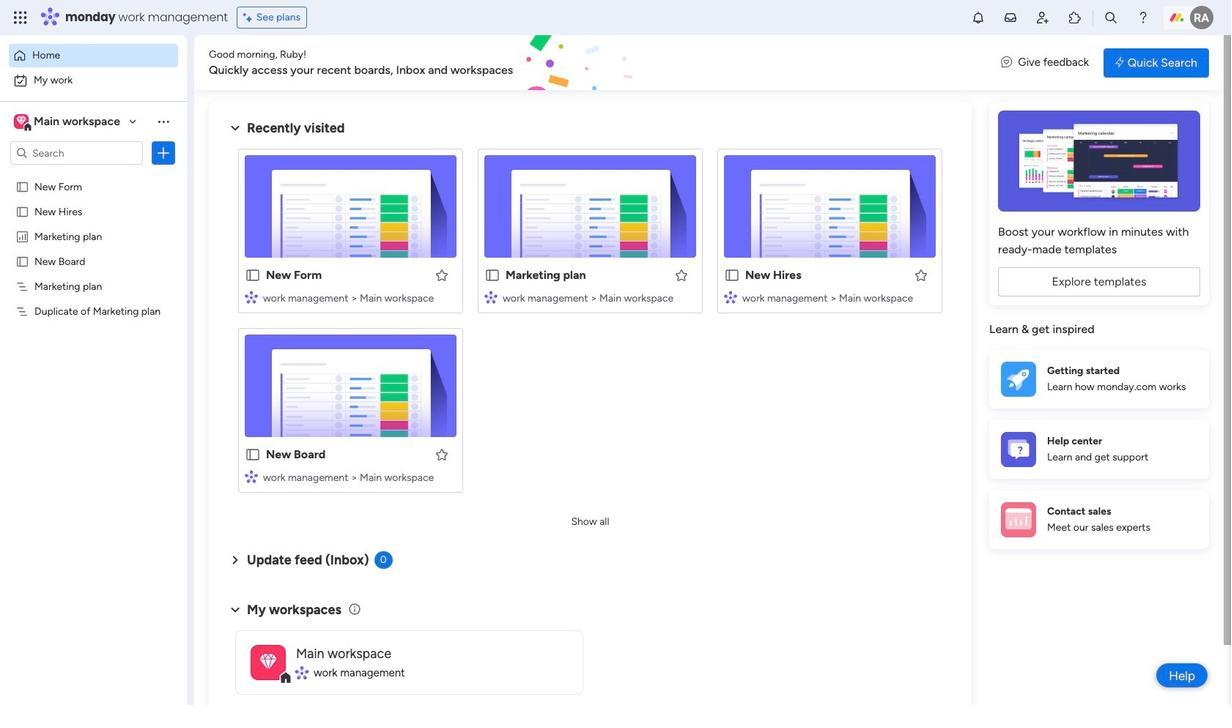 Task type: describe. For each thing, give the bounding box(es) containing it.
close my workspaces image
[[226, 602, 244, 619]]

public dashboard image
[[15, 229, 29, 243]]

0 element
[[374, 552, 393, 569]]

templates image image
[[1003, 111, 1196, 212]]

1 horizontal spatial public board image
[[245, 268, 261, 284]]

contact sales element
[[989, 491, 1209, 549]]

2 vertical spatial option
[[0, 173, 187, 176]]

help image
[[1136, 10, 1151, 25]]

select product image
[[13, 10, 28, 25]]

v2 user feedback image
[[1001, 54, 1012, 71]]

notifications image
[[971, 10, 986, 25]]

quick search results list box
[[226, 137, 954, 511]]

see plans image
[[243, 10, 256, 26]]

search everything image
[[1104, 10, 1118, 25]]

Search in workspace field
[[31, 145, 122, 162]]

v2 bolt switch image
[[1116, 55, 1124, 71]]

workspace selection element
[[14, 113, 122, 132]]



Task type: vqa. For each thing, say whether or not it's contained in the screenshot.
templates image
yes



Task type: locate. For each thing, give the bounding box(es) containing it.
1 vertical spatial option
[[9, 69, 178, 92]]

close recently visited image
[[226, 119, 244, 137]]

open update feed (inbox) image
[[226, 552, 244, 569]]

add to favorites image for the right public board image
[[674, 268, 689, 283]]

workspace image
[[14, 114, 29, 130], [16, 114, 26, 130], [251, 645, 286, 680]]

workspace options image
[[156, 114, 171, 129]]

monday marketplace image
[[1068, 10, 1082, 25]]

0 horizontal spatial public board image
[[15, 180, 29, 193]]

public board image
[[15, 204, 29, 218], [15, 254, 29, 268], [724, 268, 740, 284], [245, 447, 261, 463]]

0 vertical spatial option
[[9, 44, 178, 67]]

options image
[[156, 146, 171, 161]]

list box
[[0, 171, 187, 521]]

add to favorites image
[[914, 268, 929, 283]]

option
[[9, 44, 178, 67], [9, 69, 178, 92], [0, 173, 187, 176]]

2 horizontal spatial public board image
[[484, 268, 501, 284]]

add to favorites image
[[435, 268, 449, 283], [674, 268, 689, 283], [435, 447, 449, 462]]

invite members image
[[1036, 10, 1050, 25]]

workspace image
[[260, 650, 277, 676]]

update feed image
[[1003, 10, 1018, 25]]

public board image
[[15, 180, 29, 193], [245, 268, 261, 284], [484, 268, 501, 284]]

ruby anderson image
[[1190, 6, 1214, 29]]

add to favorites image for the middle public board image
[[435, 268, 449, 283]]

getting started element
[[989, 350, 1209, 409]]

help center element
[[989, 420, 1209, 479]]



